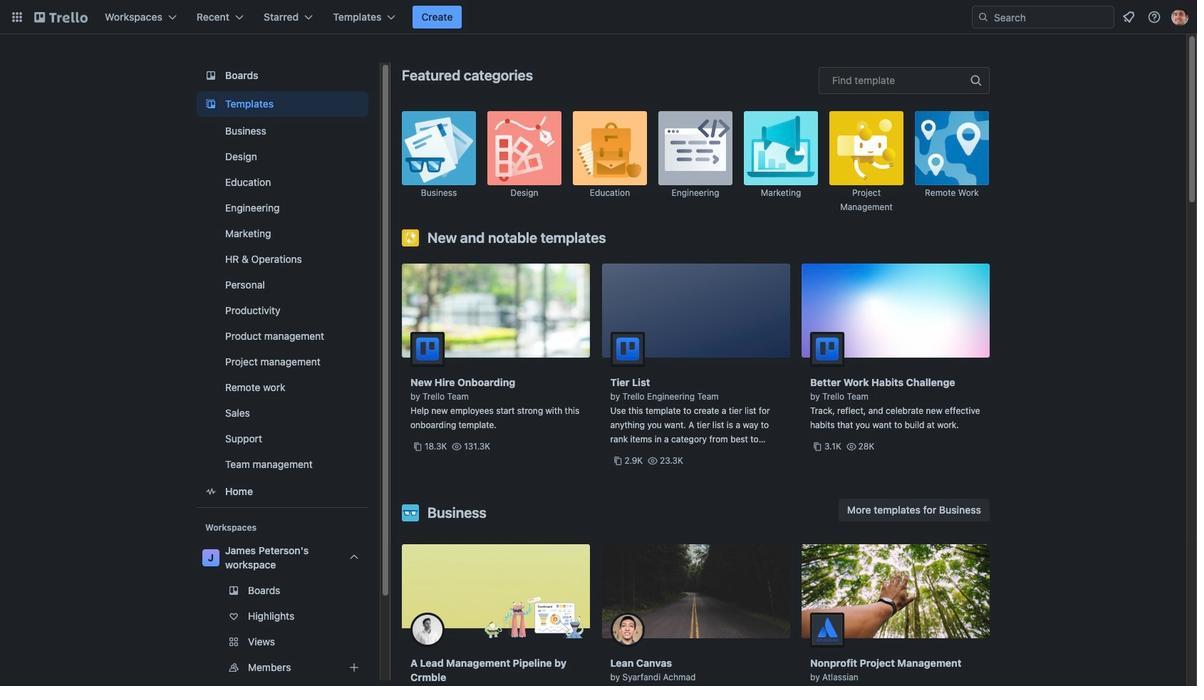 Task type: vqa. For each thing, say whether or not it's contained in the screenshot.
the top the forward image
yes



Task type: locate. For each thing, give the bounding box(es) containing it.
toni, founder @ crmble image
[[410, 613, 445, 647]]

2 business icon image from the top
[[402, 505, 419, 522]]

education icon image
[[573, 111, 647, 185]]

trello team image
[[810, 332, 844, 366]]

0 vertical spatial business icon image
[[402, 111, 476, 185]]

syarfandi achmad image
[[610, 613, 645, 647]]

james peterson (jamespeterson93) image
[[1172, 9, 1189, 26]]

switch to… image
[[10, 10, 24, 24]]

forward image
[[366, 634, 383, 651], [366, 659, 383, 676]]

add image
[[346, 659, 363, 676]]

None field
[[819, 67, 990, 94]]

trello team image
[[410, 332, 445, 366]]

atlassian image
[[810, 613, 844, 647]]

2 forward image from the top
[[366, 659, 383, 676]]

project management icon image
[[829, 111, 904, 185]]

remote work icon image
[[915, 111, 989, 185]]

primary element
[[0, 0, 1197, 34]]

business icon image
[[402, 111, 476, 185], [402, 505, 419, 522]]

1 vertical spatial business icon image
[[402, 505, 419, 522]]

1 vertical spatial forward image
[[366, 659, 383, 676]]

1 forward image from the top
[[366, 634, 383, 651]]

forward image left toni, founder @ crmble "icon"
[[366, 634, 383, 651]]

forward image right the add image
[[366, 659, 383, 676]]

0 vertical spatial forward image
[[366, 634, 383, 651]]



Task type: describe. For each thing, give the bounding box(es) containing it.
marketing icon image
[[744, 111, 818, 185]]

1 business icon image from the top
[[402, 111, 476, 185]]

design icon image
[[487, 111, 562, 185]]

Search field
[[972, 6, 1115, 29]]

engineering icon image
[[658, 111, 733, 185]]

home image
[[202, 483, 219, 500]]

search image
[[978, 11, 989, 23]]

trello engineering team image
[[610, 332, 645, 366]]

open information menu image
[[1147, 10, 1162, 24]]

0 notifications image
[[1120, 9, 1137, 26]]

board image
[[202, 67, 219, 84]]

back to home image
[[34, 6, 88, 29]]

template board image
[[202, 95, 219, 113]]



